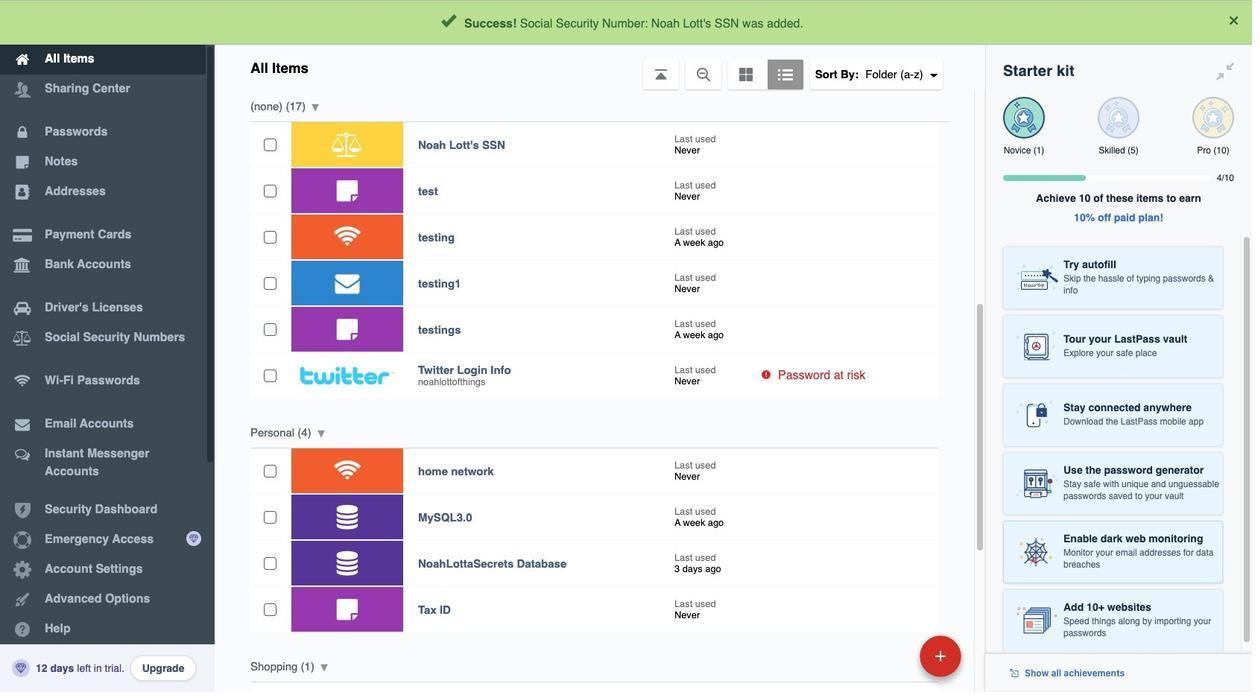 Task type: locate. For each thing, give the bounding box(es) containing it.
alert
[[0, 0, 1253, 45]]

vault options navigation
[[215, 45, 986, 89]]

search my vault text field
[[359, 6, 955, 39]]

new item element
[[818, 635, 967, 678]]

main navigation navigation
[[0, 0, 215, 693]]



Task type: describe. For each thing, give the bounding box(es) containing it.
new item navigation
[[818, 632, 971, 693]]

Search search field
[[359, 6, 955, 39]]



Task type: vqa. For each thing, say whether or not it's contained in the screenshot.
"New Item" Navigation
yes



